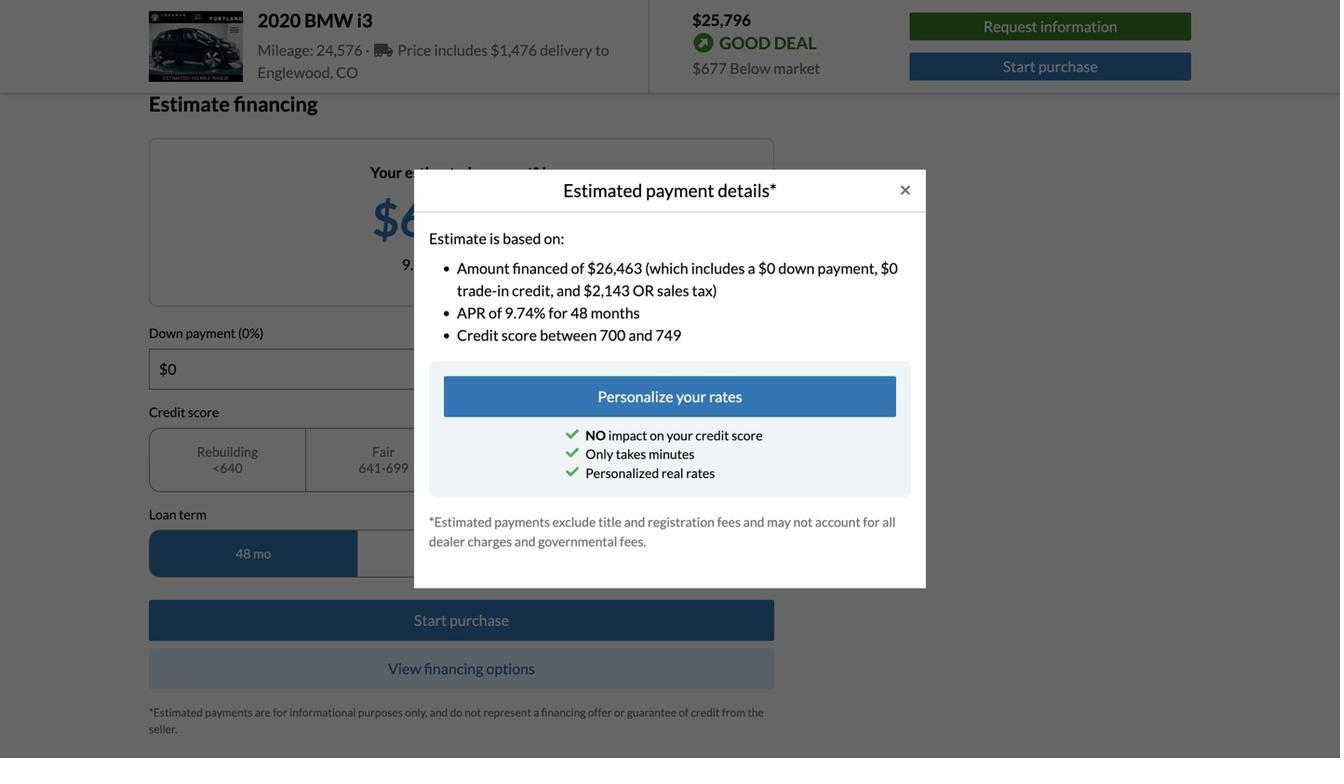 Task type: vqa. For each thing, say whether or not it's contained in the screenshot.


Task type: locate. For each thing, give the bounding box(es) containing it.
0 horizontal spatial a
[[534, 706, 539, 720]]

0 vertical spatial *estimated
[[429, 514, 492, 530]]

financing for view
[[424, 660, 484, 678]]

payments inside *estimated payments are for informational purposes only, and do not represent a financing offer or guarantee of credit from the seller.
[[205, 706, 253, 720]]

bmw
[[305, 9, 353, 32]]

1 vertical spatial 9.74%
[[505, 304, 546, 322]]

1 vertical spatial is
[[490, 229, 500, 247]]

the
[[748, 706, 764, 720]]

taxes,
[[676, 0, 709, 14]]

financing down englewood,
[[234, 91, 318, 116]]

1 horizontal spatial not
[[794, 514, 813, 530]]

1 mo from the left
[[253, 546, 271, 562]]

score
[[502, 326, 537, 344], [188, 405, 219, 420], [732, 428, 763, 443]]

2 vertical spatial financing
[[542, 706, 586, 720]]

in
[[497, 281, 509, 300]]

and right credit,
[[557, 281, 581, 300]]

price up 'delivery'
[[529, 0, 559, 14]]

1 horizontal spatial may
[[767, 514, 791, 530]]

credit up down payment (0%) text field
[[457, 326, 499, 344]]

payment for estimated
[[646, 180, 715, 201]]

1 vertical spatial start purchase
[[414, 612, 509, 630]]

price inside the price may exclude certain taxes, fees, and/or charges. see seller for details.
[[529, 0, 559, 14]]

0 horizontal spatial of
[[489, 304, 502, 322]]

of inside *estimated payments are for informational purposes only, and do not represent a financing offer or guarantee of credit from the seller.
[[679, 706, 689, 720]]

a
[[748, 259, 756, 277], [534, 706, 539, 720]]

check image up check image
[[566, 445, 579, 461]]

no
[[586, 428, 606, 443]]

price for may
[[529, 0, 559, 14]]

rates up excellent
[[709, 388, 743, 406]]

rates for personalized real rates
[[686, 465, 715, 481]]

1 horizontal spatial is
[[542, 164, 553, 182]]

payment
[[646, 180, 715, 201], [186, 326, 236, 341]]

for right the are
[[273, 706, 288, 720]]

not inside *estimated payments exclude title and registration fees and may not account for all dealer charges and governmental fees.
[[794, 514, 813, 530]]

1 horizontal spatial estimate
[[429, 229, 487, 247]]

0 vertical spatial score
[[502, 326, 537, 344]]

0 horizontal spatial financing
[[234, 91, 318, 116]]

$0
[[759, 259, 776, 277], [881, 259, 898, 277]]

1 horizontal spatial credit
[[457, 326, 499, 344]]

0 horizontal spatial 9.74%
[[402, 256, 443, 274]]

9.74% inside amount financed of $26,463 (which includes a $0 down payment, $0 trade-in credit, and $2,143 or sales tax) apr of 9.74% for 48 months credit score between 700 and 749
[[505, 304, 546, 322]]

0 vertical spatial 9.74%
[[402, 256, 443, 274]]

a left the down
[[748, 259, 756, 277]]

1 vertical spatial exclude
[[553, 514, 596, 530]]

1 horizontal spatial purchase
[[1039, 57, 1098, 76]]

price may exclude certain taxes, fees, and/or charges. see seller for details.
[[149, 0, 738, 34]]

0 vertical spatial a
[[748, 259, 756, 277]]

estimate financing
[[149, 91, 318, 116]]

*estimated
[[429, 514, 492, 530], [149, 706, 203, 720]]

payments
[[495, 514, 550, 530], [205, 706, 253, 720]]

0 horizontal spatial payment
[[186, 326, 236, 341]]

0 vertical spatial start purchase
[[1003, 57, 1098, 76]]

2 horizontal spatial financing
[[542, 706, 586, 720]]

1 horizontal spatial apr
[[493, 256, 522, 274]]

is inside estimated payment details* dialog
[[490, 229, 500, 247]]

payments left the are
[[205, 706, 253, 720]]

0 vertical spatial exclude
[[587, 0, 631, 14]]

includes inside price includes $1,476 delivery to englewood, co
[[434, 41, 488, 59]]

certain
[[633, 0, 673, 14]]

registration
[[648, 514, 715, 530]]

your up no impact on your credit score
[[677, 388, 707, 406]]

price right truck moving image on the top
[[398, 41, 431, 59]]

not
[[794, 514, 813, 530], [465, 706, 481, 720]]

1 vertical spatial rates
[[686, 465, 715, 481]]

of down in at the top left of the page
[[489, 304, 502, 322]]

exclude inside the price may exclude certain taxes, fees, and/or charges. see seller for details.
[[587, 0, 631, 14]]

2 $0 from the left
[[881, 259, 898, 277]]

includes up tax)
[[691, 259, 745, 277]]

1 vertical spatial estimate
[[429, 229, 487, 247]]

48
[[571, 304, 588, 322], [236, 546, 251, 562]]

1 horizontal spatial payments
[[495, 514, 550, 530]]

0 horizontal spatial payments
[[205, 706, 253, 720]]

1 horizontal spatial start purchase button
[[910, 53, 1192, 81]]

60 mo
[[444, 546, 480, 562]]

is
[[542, 164, 553, 182], [490, 229, 500, 247]]

1 horizontal spatial a
[[748, 259, 756, 277]]

0 horizontal spatial not
[[465, 706, 481, 720]]

start
[[1003, 57, 1036, 76], [414, 612, 447, 630]]

48 up between
[[571, 304, 588, 322]]

749 down the 'sales'
[[656, 326, 682, 344]]

0 vertical spatial is
[[542, 164, 553, 182]]

699
[[386, 460, 409, 476]]

rates
[[709, 388, 743, 406], [686, 465, 715, 481]]

is right payment*
[[542, 164, 553, 182]]

credit inside *estimated payments are for informational purposes only, and do not represent a financing offer or guarantee of credit from the seller.
[[691, 706, 720, 720]]

payments up charges at left
[[495, 514, 550, 530]]

2 mo from the left
[[462, 546, 480, 562]]

0 vertical spatial payment
[[646, 180, 715, 201]]

1 horizontal spatial 749
[[656, 326, 682, 344]]

(0%)
[[238, 326, 264, 341]]

payments for are
[[205, 706, 253, 720]]

0 horizontal spatial apr
[[457, 304, 486, 322]]

start purchase down request information button
[[1003, 57, 1098, 76]]

*estimated up seller.
[[149, 706, 203, 720]]

0 horizontal spatial 48
[[236, 546, 251, 562]]

0 horizontal spatial score
[[188, 405, 219, 420]]

and
[[557, 281, 581, 300], [629, 326, 653, 344], [624, 514, 646, 530], [744, 514, 765, 530], [515, 534, 536, 550], [430, 706, 448, 720]]

based
[[503, 229, 541, 247]]

credit up excellent
[[696, 428, 729, 443]]

sales
[[657, 281, 689, 300]]

0 horizontal spatial is
[[490, 229, 500, 247]]

749 inside amount financed of $26,463 (which includes a $0 down payment, $0 trade-in credit, and $2,143 or sales tax) apr of 9.74% for 48 months credit score between 700 and 749
[[656, 326, 682, 344]]

may inside the price may exclude certain taxes, fees, and/or charges. see seller for details.
[[561, 0, 585, 14]]

exclude up to
[[587, 0, 631, 14]]

includes inside amount financed of $26,463 (which includes a $0 down payment, $0 trade-in credit, and $2,143 or sales tax) apr of 9.74% for 48 months credit score between 700 and 749
[[691, 259, 745, 277]]

not inside *estimated payments are for informational purposes only, and do not represent a financing offer or guarantee of credit from the seller.
[[465, 706, 481, 720]]

<640
[[212, 460, 243, 476]]

1 vertical spatial *estimated
[[149, 706, 203, 720]]

1 horizontal spatial *estimated
[[429, 514, 492, 530]]

and left do
[[430, 706, 448, 720]]

start purchase
[[1003, 57, 1098, 76], [414, 612, 509, 630]]

excellent 750-850
[[670, 444, 722, 476]]

1 vertical spatial not
[[465, 706, 481, 720]]

1 vertical spatial payments
[[205, 706, 253, 720]]

represent
[[484, 706, 532, 720]]

financing inside button
[[424, 660, 484, 678]]

deal
[[774, 32, 817, 53]]

not left account
[[794, 514, 813, 530]]

$0 right payment,
[[881, 259, 898, 277]]

credit inside amount financed of $26,463 (which includes a $0 down payment, $0 trade-in credit, and $2,143 or sales tax) apr of 9.74% for 48 months credit score between 700 and 749
[[457, 326, 499, 344]]

exclude up governmental
[[553, 514, 596, 530]]

for right seller
[[296, 18, 313, 34]]

0 horizontal spatial $0
[[759, 259, 776, 277]]

1 vertical spatial credit
[[149, 405, 185, 420]]

rates inside button
[[709, 388, 743, 406]]

info circle image
[[536, 224, 551, 239]]

0 vertical spatial price
[[529, 0, 559, 14]]

1 horizontal spatial mo
[[462, 546, 480, 562]]

not right do
[[465, 706, 481, 720]]

for inside amount financed of $26,463 (which includes a $0 down payment, $0 trade-in credit, and $2,143 or sales tax) apr of 9.74% for 48 months credit score between 700 and 749
[[549, 304, 568, 322]]

apr up in at the top left of the page
[[493, 256, 522, 274]]

641-
[[359, 460, 386, 476]]

0 horizontal spatial start
[[414, 612, 447, 630]]

information
[[1041, 17, 1118, 35]]

start purchase button up view financing options
[[149, 601, 775, 642]]

to
[[596, 41, 610, 59]]

mo
[[253, 546, 271, 562], [462, 546, 480, 562]]

start purchase button
[[910, 53, 1192, 81], [149, 601, 775, 642]]

guarantee
[[627, 706, 677, 720]]

for left all
[[863, 514, 880, 530]]

*estimated payments exclude title and registration fees and may not account for all dealer charges and governmental fees.
[[429, 514, 896, 550]]

on:
[[544, 229, 565, 247]]

for inside *estimated payments exclude title and registration fees and may not account for all dealer charges and governmental fees.
[[863, 514, 880, 530]]

exclude for certain
[[587, 0, 631, 14]]

2 horizontal spatial of
[[679, 706, 689, 720]]

1 horizontal spatial price
[[529, 0, 559, 14]]

offer
[[588, 706, 612, 720]]

a right represent
[[534, 706, 539, 720]]

your
[[677, 388, 707, 406], [667, 428, 693, 443]]

exclude inside *estimated payments exclude title and registration fees and may not account for all dealer charges and governmental fees.
[[553, 514, 596, 530]]

purchase up view financing options
[[450, 612, 509, 630]]

0 vertical spatial not
[[794, 514, 813, 530]]

for inside *estimated payments are for informational purposes only, and do not represent a financing offer or guarantee of credit from the seller.
[[273, 706, 288, 720]]

1 horizontal spatial financing
[[424, 660, 484, 678]]

$0 left the down
[[759, 259, 776, 277]]

0 vertical spatial financing
[[234, 91, 318, 116]]

1 vertical spatial apr
[[457, 304, 486, 322]]

on
[[650, 428, 664, 443]]

749 left check image
[[542, 460, 565, 476]]

real
[[662, 465, 684, 481]]

payment left (0%)
[[186, 326, 236, 341]]

estimate
[[149, 91, 230, 116], [429, 229, 487, 247]]

may up 'delivery'
[[561, 0, 585, 14]]

englewood,
[[258, 63, 333, 81]]

48 down "<640"
[[236, 546, 251, 562]]

*estimated inside *estimated payments exclude title and registration fees and may not account for all dealer charges and governmental fees.
[[429, 514, 492, 530]]

0 horizontal spatial 749
[[542, 460, 565, 476]]

1 vertical spatial 48
[[236, 546, 251, 562]]

mileage: 24,576 ·
[[258, 41, 373, 59]]

$677
[[693, 59, 727, 77]]

credit left from on the right
[[691, 706, 720, 720]]

1 horizontal spatial 9.74%
[[505, 304, 546, 322]]

0 horizontal spatial may
[[561, 0, 585, 14]]

estimate inside estimated payment details* dialog
[[429, 229, 487, 247]]

request information button
[[910, 12, 1192, 40]]

of up $2,143
[[571, 259, 585, 277]]

may right fees
[[767, 514, 791, 530]]

0 vertical spatial 48
[[571, 304, 588, 322]]

1 horizontal spatial 48
[[571, 304, 588, 322]]

2 horizontal spatial score
[[732, 428, 763, 443]]

1 vertical spatial credit
[[691, 706, 720, 720]]

and right 700
[[629, 326, 653, 344]]

estimated
[[405, 164, 472, 182]]

1 vertical spatial price
[[398, 41, 431, 59]]

1 vertical spatial a
[[534, 706, 539, 720]]

1 vertical spatial payment
[[186, 326, 236, 341]]

for up between
[[549, 304, 568, 322]]

1 horizontal spatial payment
[[646, 180, 715, 201]]

financing up do
[[424, 660, 484, 678]]

payment inside dialog
[[646, 180, 715, 201]]

see
[[239, 18, 259, 34]]

financing
[[234, 91, 318, 116], [424, 660, 484, 678], [542, 706, 586, 720]]

purposes
[[358, 706, 403, 720]]

Down payment (0%) text field
[[150, 350, 774, 389]]

start up the view
[[414, 612, 447, 630]]

payments for exclude
[[495, 514, 550, 530]]

0 horizontal spatial start purchase
[[414, 612, 509, 630]]

payment left details*
[[646, 180, 715, 201]]

1 vertical spatial score
[[188, 405, 219, 420]]

rebuilding <640
[[197, 444, 258, 476]]

and/or
[[149, 18, 187, 34]]

1 horizontal spatial includes
[[691, 259, 745, 277]]

0 vertical spatial check image
[[566, 426, 579, 443]]

0 horizontal spatial credit
[[149, 405, 185, 420]]

0 horizontal spatial start purchase button
[[149, 601, 775, 642]]

credit down down
[[149, 405, 185, 420]]

1 vertical spatial includes
[[691, 259, 745, 277]]

includes down the price may exclude certain taxes, fees, and/or charges. see seller for details. on the top
[[434, 41, 488, 59]]

check image
[[566, 426, 579, 443], [566, 445, 579, 461]]

includes
[[434, 41, 488, 59], [691, 259, 745, 277]]

purchase down the information
[[1039, 57, 1098, 76]]

1 horizontal spatial $0
[[881, 259, 898, 277]]

0 vertical spatial 749
[[656, 326, 682, 344]]

1 horizontal spatial start
[[1003, 57, 1036, 76]]

start purchase button down request information button
[[910, 53, 1192, 81]]

2 vertical spatial score
[[732, 428, 763, 443]]

0 vertical spatial apr
[[493, 256, 522, 274]]

1 vertical spatial purchase
[[450, 612, 509, 630]]

start down request
[[1003, 57, 1036, 76]]

and right charges at left
[[515, 534, 536, 550]]

1 horizontal spatial score
[[502, 326, 537, 344]]

charges
[[468, 534, 512, 550]]

financing inside *estimated payments are for informational purposes only, and do not represent a financing offer or guarantee of credit from the seller.
[[542, 706, 586, 720]]

estimate up 9.74% dealer apr
[[429, 229, 487, 247]]

check image left no
[[566, 426, 579, 443]]

0 vertical spatial may
[[561, 0, 585, 14]]

payments inside *estimated payments exclude title and registration fees and may not account for all dealer charges and governmental fees.
[[495, 514, 550, 530]]

of right 'guarantee'
[[679, 706, 689, 720]]

exclude
[[587, 0, 631, 14], [553, 514, 596, 530]]

0 horizontal spatial *estimated
[[149, 706, 203, 720]]

750-
[[671, 460, 698, 476]]

financing for estimate
[[234, 91, 318, 116]]

*estimated inside *estimated payments are for informational purposes only, and do not represent a financing offer or guarantee of credit from the seller.
[[149, 706, 203, 720]]

amount
[[457, 259, 510, 277]]

1 vertical spatial financing
[[424, 660, 484, 678]]

start purchase up view financing options
[[414, 612, 509, 630]]

financing left offer
[[542, 706, 586, 720]]

a inside *estimated payments are for informational purposes only, and do not represent a financing offer or guarantee of credit from the seller.
[[534, 706, 539, 720]]

9.74% dealer apr
[[402, 256, 522, 274]]

or
[[633, 281, 654, 300]]

0 vertical spatial rates
[[709, 388, 743, 406]]

0 vertical spatial credit
[[457, 326, 499, 344]]

apr down trade-
[[457, 304, 486, 322]]

rates down excellent
[[686, 465, 715, 481]]

0 vertical spatial credit
[[696, 428, 729, 443]]

seller
[[262, 18, 293, 34]]

no impact on your credit score
[[586, 428, 763, 443]]

1 vertical spatial check image
[[566, 445, 579, 461]]

0 horizontal spatial includes
[[434, 41, 488, 59]]

0 horizontal spatial mo
[[253, 546, 271, 562]]

estimate down 2020 bmw i3 image
[[149, 91, 230, 116]]

price inside price includes $1,476 delivery to englewood, co
[[398, 41, 431, 59]]

0 horizontal spatial estimate
[[149, 91, 230, 116]]

1 vertical spatial may
[[767, 514, 791, 530]]

is left based on the top of page
[[490, 229, 500, 247]]

9.74% left the dealer
[[402, 256, 443, 274]]

9.74% down credit,
[[505, 304, 546, 322]]

your up minutes
[[667, 428, 693, 443]]

credit,
[[512, 281, 554, 300]]

*estimated up dealer
[[429, 514, 492, 530]]

apr
[[493, 256, 522, 274], [457, 304, 486, 322]]

0 vertical spatial payments
[[495, 514, 550, 530]]

amount financed of $26,463 (which includes a $0 down payment, $0 trade-in credit, and $2,143 or sales tax) apr of 9.74% for 48 months credit score between 700 and 749
[[457, 259, 898, 344]]

price includes $1,476 delivery to englewood, co
[[258, 41, 610, 81]]



Task type: describe. For each thing, give the bounding box(es) containing it.
apr inside amount financed of $26,463 (which includes a $0 down payment, $0 trade-in credit, and $2,143 or sales tax) apr of 9.74% for 48 months credit score between 700 and 749
[[457, 304, 486, 322]]

request information
[[984, 17, 1118, 35]]

700
[[600, 326, 626, 344]]

1 vertical spatial start purchase button
[[149, 601, 775, 642]]

and up fees.
[[624, 514, 646, 530]]

excellent
[[670, 444, 722, 460]]

estimate is based on:
[[429, 229, 565, 247]]

are
[[255, 706, 271, 720]]

view
[[388, 660, 421, 678]]

mo for 60 mo
[[462, 546, 480, 562]]

exclude for title
[[553, 514, 596, 530]]

from
[[722, 706, 746, 720]]

personalized real rates
[[586, 465, 715, 481]]

details*
[[718, 180, 777, 201]]

(which
[[645, 259, 689, 277]]

minutes
[[649, 447, 695, 462]]

or
[[614, 706, 625, 720]]

do
[[450, 706, 463, 720]]

down
[[779, 259, 815, 277]]

loan term
[[149, 507, 207, 523]]

view financing options button
[[149, 649, 775, 690]]

*estimated for *estimated payments are for informational purposes only, and do not represent a financing offer or guarantee of credit from the seller.
[[149, 706, 203, 720]]

fair
[[372, 444, 395, 460]]

payment for down
[[186, 326, 236, 341]]

takes
[[616, 447, 646, 462]]

estimated
[[564, 180, 643, 201]]

down payment (0%)
[[149, 326, 264, 341]]

only takes minutes
[[586, 447, 695, 462]]

market
[[774, 59, 820, 77]]

$26,463
[[588, 259, 643, 277]]

1 vertical spatial of
[[489, 304, 502, 322]]

good deal
[[720, 32, 817, 53]]

0 vertical spatial start
[[1003, 57, 1036, 76]]

2020 bmw i3 image
[[149, 11, 243, 82]]

only,
[[405, 706, 428, 720]]

charges.
[[189, 18, 236, 34]]

1 vertical spatial 749
[[542, 460, 565, 476]]

personalize your rates
[[598, 388, 743, 406]]

2020 bmw i3
[[258, 9, 373, 32]]

term
[[179, 507, 207, 523]]

estimate for estimate financing
[[149, 91, 230, 116]]

options
[[486, 660, 535, 678]]

credit inside estimated payment details* dialog
[[696, 428, 729, 443]]

title
[[599, 514, 622, 530]]

seller.
[[149, 723, 177, 737]]

0 vertical spatial of
[[571, 259, 585, 277]]

months
[[591, 304, 640, 322]]

i3
[[357, 9, 373, 32]]

$25,796
[[693, 10, 751, 29]]

your inside button
[[677, 388, 707, 406]]

personalized
[[586, 465, 659, 481]]

check image
[[566, 464, 579, 480]]

1 vertical spatial start
[[414, 612, 447, 630]]

truck moving image
[[374, 43, 393, 58]]

1 horizontal spatial start purchase
[[1003, 57, 1098, 76]]

$2,143
[[584, 281, 630, 300]]

dealer
[[429, 534, 465, 550]]

only
[[586, 447, 614, 462]]

*estimated payments are for informational purposes only, and do not represent a financing offer or guarantee of credit from the seller.
[[149, 706, 764, 737]]

all
[[883, 514, 896, 530]]

1 vertical spatial your
[[667, 428, 693, 443]]

850
[[698, 460, 721, 476]]

mo for 48 mo
[[253, 546, 271, 562]]

2 check image from the top
[[566, 445, 579, 461]]

co
[[336, 63, 358, 81]]

trade-
[[457, 281, 497, 300]]

60
[[444, 546, 459, 562]]

a inside amount financed of $26,463 (which includes a $0 down payment, $0 trade-in credit, and $2,143 or sales tax) apr of 9.74% for 48 months credit score between 700 and 749
[[748, 259, 756, 277]]

financed
[[513, 259, 568, 277]]

fees.
[[620, 534, 647, 550]]

24,576
[[316, 41, 363, 59]]

your estimated payment* is
[[371, 164, 553, 182]]

$1,476
[[491, 41, 537, 59]]

payment,
[[818, 259, 878, 277]]

700-749
[[515, 460, 565, 476]]

estimate for estimate is based on:
[[429, 229, 487, 247]]

down
[[149, 326, 183, 341]]

view financing options
[[388, 660, 535, 678]]

delivery
[[540, 41, 593, 59]]

0 vertical spatial start purchase button
[[910, 53, 1192, 81]]

1 $0 from the left
[[759, 259, 776, 277]]

estimated payment details* dialog
[[0, 0, 1341, 759]]

mileage:
[[258, 41, 314, 59]]

price for includes
[[398, 41, 431, 59]]

payment*
[[475, 164, 539, 182]]

score inside amount financed of $26,463 (which includes a $0 down payment, $0 trade-in credit, and $2,143 or sales tax) apr of 9.74% for 48 months credit score between 700 and 749
[[502, 326, 537, 344]]

1 check image from the top
[[566, 426, 579, 443]]

0 horizontal spatial purchase
[[450, 612, 509, 630]]

request
[[984, 17, 1038, 35]]

dealer
[[446, 256, 490, 274]]

informational
[[290, 706, 356, 720]]

48 mo
[[236, 546, 271, 562]]

fair 641-699
[[359, 444, 409, 476]]

below
[[730, 59, 771, 77]]

not for may
[[794, 514, 813, 530]]

and inside *estimated payments are for informational purposes only, and do not represent a financing offer or guarantee of credit from the seller.
[[430, 706, 448, 720]]

your
[[371, 164, 402, 182]]

not for do
[[465, 706, 481, 720]]

may inside *estimated payments exclude title and registration fees and may not account for all dealer charges and governmental fees.
[[767, 514, 791, 530]]

times image
[[897, 183, 915, 198]]

$668
[[373, 191, 481, 247]]

*estimated for *estimated payments exclude title and registration fees and may not account for all dealer charges and governmental fees.
[[429, 514, 492, 530]]

fees,
[[711, 0, 738, 14]]

for inside the price may exclude certain taxes, fees, and/or charges. see seller for details.
[[296, 18, 313, 34]]

account
[[816, 514, 861, 530]]

rates for personalize your rates
[[709, 388, 743, 406]]

48 inside amount financed of $26,463 (which includes a $0 down payment, $0 trade-in credit, and $2,143 or sales tax) apr of 9.74% for 48 months credit score between 700 and 749
[[571, 304, 588, 322]]

good
[[720, 32, 771, 53]]

credit score
[[149, 405, 219, 420]]

/mo
[[483, 222, 509, 240]]

and right fees
[[744, 514, 765, 530]]

rebuilding
[[197, 444, 258, 460]]

est
[[512, 222, 532, 240]]

governmental
[[538, 534, 618, 550]]

700-
[[515, 460, 542, 476]]

estimated payment details*
[[564, 180, 777, 201]]

details.
[[315, 18, 356, 34]]



